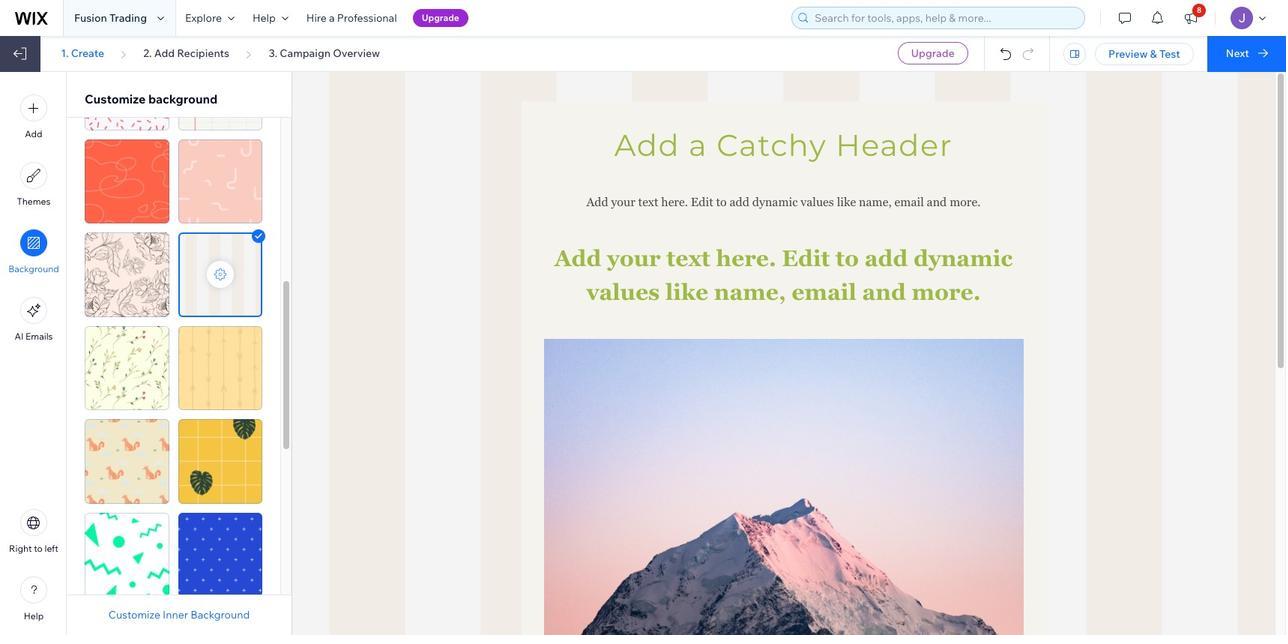Task type: locate. For each thing, give the bounding box(es) containing it.
1 horizontal spatial like
[[837, 195, 857, 209]]

help button down right to left
[[20, 577, 47, 622]]

1 horizontal spatial email
[[895, 195, 924, 209]]

themes
[[17, 196, 51, 207]]

your
[[612, 195, 636, 209], [607, 245, 661, 271]]

edit
[[691, 195, 714, 209], [782, 245, 830, 271]]

customize down create on the left top of the page
[[85, 91, 146, 106]]

0 vertical spatial help button
[[244, 0, 298, 36]]

upgrade right professional
[[422, 12, 460, 23]]

background right inner on the bottom of the page
[[191, 608, 250, 622]]

0 vertical spatial like
[[837, 195, 857, 209]]

a right hire
[[329, 11, 335, 25]]

background up ai emails button
[[8, 263, 59, 274]]

like
[[837, 195, 857, 209], [666, 279, 709, 305]]

0 horizontal spatial values
[[587, 279, 660, 305]]

add inside add button
[[25, 128, 42, 139]]

to
[[717, 195, 727, 209], [836, 245, 859, 271], [34, 543, 43, 554]]

text
[[639, 195, 659, 209], [667, 245, 711, 271]]

0 horizontal spatial help
[[24, 610, 44, 622]]

0 horizontal spatial help button
[[20, 577, 47, 622]]

customize
[[85, 91, 146, 106], [109, 608, 160, 622]]

1 horizontal spatial here.
[[717, 245, 777, 271]]

customize left inner on the bottom of the page
[[109, 608, 160, 622]]

background
[[148, 91, 218, 106]]

more.
[[950, 195, 981, 209], [912, 279, 981, 305]]

next
[[1227, 46, 1250, 60]]

upgrade button
[[413, 9, 469, 27], [898, 42, 969, 64]]

0 horizontal spatial text
[[639, 195, 659, 209]]

customize inner background button
[[109, 608, 250, 622]]

ai emails button
[[15, 297, 53, 342]]

a for catchy
[[689, 127, 708, 163]]

1 horizontal spatial dynamic
[[914, 245, 1013, 271]]

1 vertical spatial values
[[587, 279, 660, 305]]

dynamic inside add your text here. edit to add dynamic values like name, email and more.
[[914, 245, 1013, 271]]

0 vertical spatial dynamic
[[753, 195, 798, 209]]

help button up the 3.
[[244, 0, 298, 36]]

2 vertical spatial to
[[34, 543, 43, 554]]

recipients
[[177, 46, 230, 60]]

background
[[8, 263, 59, 274], [191, 608, 250, 622]]

help
[[253, 11, 276, 25], [24, 610, 44, 622]]

1 vertical spatial to
[[836, 245, 859, 271]]

a for professional
[[329, 11, 335, 25]]

1 vertical spatial background
[[191, 608, 250, 622]]

right to left button
[[9, 509, 58, 554]]

campaign
[[280, 46, 331, 60]]

a left catchy
[[689, 127, 708, 163]]

0 vertical spatial here.
[[662, 195, 688, 209]]

0 vertical spatial edit
[[691, 195, 714, 209]]

add your text here. edit to add dynamic values like name, email and more.
[[587, 195, 981, 209], [555, 245, 1019, 305]]

0 vertical spatial email
[[895, 195, 924, 209]]

left
[[45, 543, 58, 554]]

help up the 3.
[[253, 11, 276, 25]]

1 vertical spatial upgrade button
[[898, 42, 969, 64]]

test
[[1160, 47, 1181, 61]]

create
[[71, 46, 104, 60]]

overview
[[333, 46, 380, 60]]

ai
[[15, 331, 24, 342]]

upgrade button down search for tools, apps, help & more... field
[[898, 42, 969, 64]]

0 vertical spatial values
[[801, 195, 834, 209]]

0 horizontal spatial upgrade button
[[413, 9, 469, 27]]

0 vertical spatial add
[[730, 195, 750, 209]]

professional
[[337, 11, 397, 25]]

0 horizontal spatial dynamic
[[753, 195, 798, 209]]

0 horizontal spatial edit
[[691, 195, 714, 209]]

preview & test
[[1109, 47, 1181, 61]]

name,
[[859, 195, 892, 209], [714, 279, 786, 305]]

right
[[9, 543, 32, 554]]

0 horizontal spatial upgrade
[[422, 12, 460, 23]]

1 vertical spatial more.
[[912, 279, 981, 305]]

1 horizontal spatial and
[[927, 195, 947, 209]]

1 horizontal spatial help button
[[244, 0, 298, 36]]

1 vertical spatial text
[[667, 245, 711, 271]]

0 vertical spatial upgrade button
[[413, 9, 469, 27]]

preview & test button
[[1096, 43, 1194, 65]]

upgrade down search for tools, apps, help & more... field
[[912, 46, 955, 60]]

1 horizontal spatial upgrade
[[912, 46, 955, 60]]

upgrade
[[422, 12, 460, 23], [912, 46, 955, 60]]

trading
[[109, 11, 147, 25]]

0 vertical spatial help
[[253, 11, 276, 25]]

background button
[[8, 229, 59, 274]]

dynamic
[[753, 195, 798, 209], [914, 245, 1013, 271]]

1 vertical spatial upgrade
[[912, 46, 955, 60]]

a
[[329, 11, 335, 25], [689, 127, 708, 163]]

1 horizontal spatial add
[[865, 245, 908, 271]]

add inside add your text here. edit to add dynamic values like name, email and more.
[[555, 245, 602, 271]]

3. campaign overview link
[[269, 46, 380, 60]]

add
[[730, 195, 750, 209], [865, 245, 908, 271]]

values
[[801, 195, 834, 209], [587, 279, 660, 305]]

ai emails
[[15, 331, 53, 342]]

2 horizontal spatial to
[[836, 245, 859, 271]]

0 vertical spatial background
[[8, 263, 59, 274]]

customize for customize inner background
[[109, 608, 160, 622]]

1 vertical spatial and
[[863, 279, 907, 305]]

0 horizontal spatial name,
[[714, 279, 786, 305]]

1 vertical spatial help button
[[20, 577, 47, 622]]

0 horizontal spatial a
[[329, 11, 335, 25]]

email
[[895, 195, 924, 209], [792, 279, 857, 305]]

and
[[927, 195, 947, 209], [863, 279, 907, 305]]

help down right to left
[[24, 610, 44, 622]]

to inside right to left button
[[34, 543, 43, 554]]

help button
[[244, 0, 298, 36], [20, 577, 47, 622]]

customize for customize background
[[85, 91, 146, 106]]

0 horizontal spatial like
[[666, 279, 709, 305]]

1 horizontal spatial edit
[[782, 245, 830, 271]]

Search for tools, apps, help & more... field
[[811, 7, 1081, 28]]

1 horizontal spatial upgrade button
[[898, 42, 969, 64]]

1 horizontal spatial help
[[253, 11, 276, 25]]

0 vertical spatial text
[[639, 195, 659, 209]]

0 horizontal spatial and
[[863, 279, 907, 305]]

1 horizontal spatial to
[[717, 195, 727, 209]]

0 horizontal spatial email
[[792, 279, 857, 305]]

header
[[836, 127, 953, 163]]

2. add recipients link
[[143, 46, 230, 60]]

1 horizontal spatial background
[[191, 608, 250, 622]]

1 vertical spatial dynamic
[[914, 245, 1013, 271]]

1 vertical spatial add
[[865, 245, 908, 271]]

0 vertical spatial a
[[329, 11, 335, 25]]

here.
[[662, 195, 688, 209], [717, 245, 777, 271]]

0 vertical spatial add your text here. edit to add dynamic values like name, email and more.
[[587, 195, 981, 209]]

1 vertical spatial your
[[607, 245, 661, 271]]

hire a professional link
[[298, 0, 406, 36]]

1 horizontal spatial name,
[[859, 195, 892, 209]]

3.
[[269, 46, 278, 60]]

add
[[154, 46, 175, 60], [615, 127, 680, 163], [25, 128, 42, 139], [587, 195, 609, 209], [555, 245, 602, 271]]

upgrade button right professional
[[413, 9, 469, 27]]

1 horizontal spatial a
[[689, 127, 708, 163]]

0 horizontal spatial to
[[34, 543, 43, 554]]

more. inside add your text here. edit to add dynamic values like name, email and more.
[[912, 279, 981, 305]]

1 vertical spatial customize
[[109, 608, 160, 622]]

0 vertical spatial and
[[927, 195, 947, 209]]

0 vertical spatial upgrade
[[422, 12, 460, 23]]

0 vertical spatial customize
[[85, 91, 146, 106]]

8 button
[[1175, 0, 1208, 36]]

1 vertical spatial here.
[[717, 245, 777, 271]]

1 vertical spatial a
[[689, 127, 708, 163]]



Task type: vqa. For each thing, say whether or not it's contained in the screenshot.
left Apps
no



Task type: describe. For each thing, give the bounding box(es) containing it.
themes button
[[17, 162, 51, 207]]

0 horizontal spatial background
[[8, 263, 59, 274]]

0 horizontal spatial here.
[[662, 195, 688, 209]]

fusion
[[74, 11, 107, 25]]

1. create
[[61, 46, 104, 60]]

1 vertical spatial help
[[24, 610, 44, 622]]

&
[[1151, 47, 1158, 61]]

0 vertical spatial name,
[[859, 195, 892, 209]]

emails
[[26, 331, 53, 342]]

here. inside add your text here. edit to add dynamic values like name, email and more.
[[717, 245, 777, 271]]

fusion trading
[[74, 11, 147, 25]]

1. create link
[[61, 46, 104, 60]]

add button
[[20, 94, 47, 139]]

0 horizontal spatial add
[[730, 195, 750, 209]]

3. campaign overview
[[269, 46, 380, 60]]

add a catchy header
[[615, 127, 953, 163]]

1 vertical spatial like
[[666, 279, 709, 305]]

2.
[[143, 46, 152, 60]]

next button
[[1208, 36, 1287, 72]]

1 vertical spatial add your text here. edit to add dynamic values like name, email and more.
[[555, 245, 1019, 305]]

inner
[[163, 608, 188, 622]]

1 vertical spatial name,
[[714, 279, 786, 305]]

right to left
[[9, 543, 58, 554]]

catchy
[[717, 127, 827, 163]]

0 vertical spatial to
[[717, 195, 727, 209]]

1 horizontal spatial values
[[801, 195, 834, 209]]

hire a professional
[[307, 11, 397, 25]]

0 vertical spatial more.
[[950, 195, 981, 209]]

1 horizontal spatial text
[[667, 245, 711, 271]]

1 vertical spatial edit
[[782, 245, 830, 271]]

explore
[[185, 11, 222, 25]]

1 vertical spatial email
[[792, 279, 857, 305]]

hire
[[307, 11, 327, 25]]

2. add recipients
[[143, 46, 230, 60]]

values inside add your text here. edit to add dynamic values like name, email and more.
[[587, 279, 660, 305]]

preview
[[1109, 47, 1148, 61]]

0 vertical spatial your
[[612, 195, 636, 209]]

customize inner background
[[109, 608, 250, 622]]

add inside add your text here. edit to add dynamic values like name, email and more.
[[865, 245, 908, 271]]

8
[[1198, 5, 1202, 15]]

and inside add your text here. edit to add dynamic values like name, email and more.
[[863, 279, 907, 305]]

your inside add your text here. edit to add dynamic values like name, email and more.
[[607, 245, 661, 271]]

1.
[[61, 46, 69, 60]]

customize background
[[85, 91, 218, 106]]



